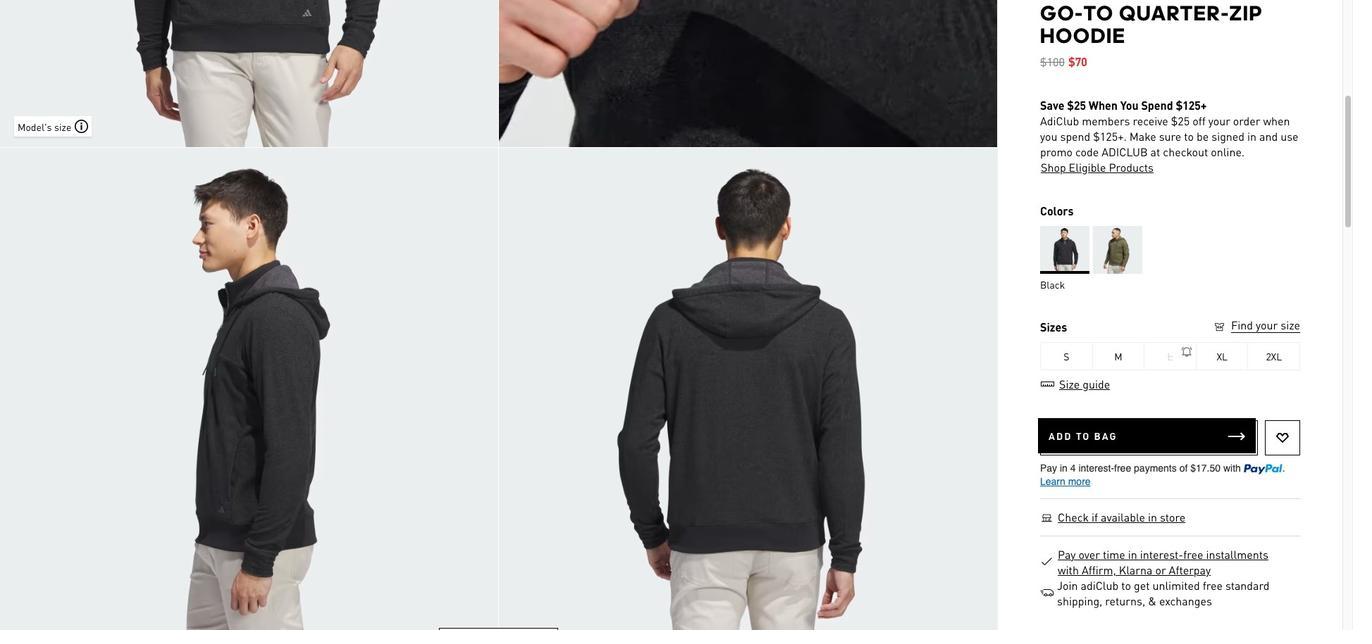 Task type: vqa. For each thing, say whether or not it's contained in the screenshot.
adidas radio
no



Task type: describe. For each thing, give the bounding box(es) containing it.
when
[[1264, 114, 1291, 128]]

adiclub
[[1081, 579, 1119, 594]]

eligible
[[1069, 160, 1106, 175]]

pay over time in interest-free installments with affirm, klarna or afterpay
[[1058, 548, 1269, 578]]

$100
[[1041, 54, 1065, 69]]

hoodie
[[1041, 23, 1126, 48]]

to for add
[[1076, 430, 1091, 443]]

shop
[[1041, 160, 1066, 175]]

to inside save $25 when you spend $125+ adiclub members receive $25 off your order when you spend $125+. make sure to be signed in and use promo code adiclub at checkout online. shop eligible products
[[1185, 129, 1194, 144]]

m button
[[1093, 343, 1145, 371]]

off
[[1193, 114, 1206, 128]]

&
[[1149, 594, 1157, 609]]

time
[[1103, 548, 1126, 563]]

at
[[1151, 145, 1161, 159]]

products
[[1109, 160, 1154, 175]]

guide
[[1083, 377, 1110, 392]]

available
[[1101, 510, 1146, 525]]

pay over time in interest-free installments with affirm, klarna or afterpay link
[[1057, 548, 1292, 579]]

adiclub
[[1041, 114, 1079, 128]]

size guide link
[[1041, 377, 1111, 392]]

be
[[1197, 129, 1209, 144]]

your inside save $25 when you spend $125+ adiclub members receive $25 off your order when you spend $125+. make sure to be signed in and use promo code adiclub at checkout online. shop eligible products
[[1209, 114, 1231, 128]]

join adiclub to get unlimited free standard shipping, returns, & exchanges
[[1057, 579, 1270, 609]]

you
[[1041, 129, 1058, 144]]

size inside button
[[54, 120, 71, 133]]

add to bag button
[[1038, 419, 1256, 454]]

your inside button
[[1256, 318, 1278, 333]]

check if available in store
[[1058, 510, 1186, 525]]

check
[[1058, 510, 1089, 525]]

get
[[1134, 579, 1150, 594]]

sizes
[[1041, 320, 1068, 335]]

join
[[1057, 579, 1078, 594]]

save
[[1041, 98, 1065, 113]]

go-
[[1041, 1, 1084, 25]]

check if available in store button
[[1057, 510, 1187, 526]]

klarna
[[1119, 563, 1153, 578]]

in for store
[[1148, 510, 1158, 525]]

in for interest-
[[1129, 548, 1138, 563]]

shipping,
[[1057, 594, 1103, 609]]

online.
[[1211, 145, 1245, 159]]

bag
[[1095, 430, 1118, 443]]

pay
[[1058, 548, 1076, 563]]

zip
[[1230, 1, 1263, 25]]

afterpay
[[1169, 563, 1211, 578]]

find
[[1232, 318, 1254, 333]]

$125+
[[1176, 98, 1207, 113]]

order
[[1234, 114, 1261, 128]]

adiclub
[[1102, 145, 1148, 159]]

to for go-
[[1084, 1, 1114, 25]]



Task type: locate. For each thing, give the bounding box(es) containing it.
1 horizontal spatial in
[[1148, 510, 1158, 525]]

l button
[[1145, 343, 1197, 371]]

if
[[1092, 510, 1098, 525]]

0 horizontal spatial $25
[[1068, 98, 1086, 113]]

your up the "signed"
[[1209, 114, 1231, 128]]

free for interest-
[[1184, 548, 1204, 563]]

model's
[[18, 120, 52, 133]]

0 horizontal spatial in
[[1129, 548, 1138, 563]]

$125+.
[[1094, 129, 1127, 144]]

add to bag
[[1049, 430, 1118, 443]]

in
[[1248, 129, 1257, 144], [1148, 510, 1158, 525], [1129, 548, 1138, 563]]

size
[[1060, 377, 1080, 392]]

code
[[1076, 145, 1099, 159]]

xl
[[1217, 350, 1228, 363]]

in inside check if available in store button
[[1148, 510, 1158, 525]]

to left be
[[1185, 129, 1194, 144]]

1 vertical spatial to
[[1076, 430, 1091, 443]]

members
[[1082, 114, 1130, 128]]

add
[[1049, 430, 1073, 443]]

your right 'find'
[[1256, 318, 1278, 333]]

to left bag
[[1076, 430, 1091, 443]]

returns,
[[1106, 594, 1146, 609]]

and
[[1260, 129, 1278, 144]]

colors
[[1041, 204, 1074, 219]]

spend
[[1061, 129, 1091, 144]]

2 vertical spatial in
[[1129, 548, 1138, 563]]

size inside button
[[1281, 318, 1301, 333]]

find your size image
[[1213, 321, 1227, 334]]

or
[[1156, 563, 1167, 578]]

$25 up sure
[[1172, 114, 1190, 128]]

to inside button
[[1076, 430, 1091, 443]]

0 horizontal spatial your
[[1209, 114, 1231, 128]]

product color: black image
[[1041, 226, 1090, 274]]

you
[[1121, 98, 1139, 113]]

to
[[1185, 129, 1194, 144], [1122, 579, 1132, 594]]

black go-to quarter-zip hoodie image
[[0, 0, 498, 147], [499, 0, 998, 147], [0, 148, 498, 631], [499, 148, 998, 631]]

2xl
[[1266, 350, 1282, 363]]

exchanges
[[1160, 594, 1213, 609]]

size right model's
[[54, 120, 71, 133]]

signed
[[1212, 129, 1245, 144]]

to up returns, at the bottom of the page
[[1122, 579, 1132, 594]]

use
[[1281, 129, 1299, 144]]

free for unlimited
[[1203, 579, 1223, 594]]

1 vertical spatial to
[[1122, 579, 1132, 594]]

xl button
[[1197, 343, 1249, 371]]

installments
[[1207, 548, 1269, 563]]

with
[[1058, 563, 1079, 578]]

in inside pay over time in interest-free installments with affirm, klarna or afterpay
[[1129, 548, 1138, 563]]

go-to quarter-zip hoodie $100 $70
[[1041, 1, 1263, 69]]

find your size button
[[1213, 318, 1301, 336]]

s
[[1064, 350, 1070, 363]]

black
[[1041, 278, 1065, 291]]

promo
[[1041, 145, 1073, 159]]

$25 up the adiclub
[[1068, 98, 1086, 113]]

1 vertical spatial $25
[[1172, 114, 1190, 128]]

to inside go-to quarter-zip hoodie $100 $70
[[1084, 1, 1114, 25]]

over
[[1079, 548, 1100, 563]]

1 vertical spatial in
[[1148, 510, 1158, 525]]

size
[[54, 120, 71, 133], [1281, 318, 1301, 333]]

checkout
[[1163, 145, 1209, 159]]

$70
[[1069, 54, 1088, 69]]

store
[[1160, 510, 1186, 525]]

1 horizontal spatial size
[[1281, 318, 1301, 333]]

to inside join adiclub to get unlimited free standard shipping, returns, & exchanges
[[1122, 579, 1132, 594]]

0 vertical spatial $25
[[1068, 98, 1086, 113]]

0 vertical spatial to
[[1084, 1, 1114, 25]]

0 vertical spatial in
[[1248, 129, 1257, 144]]

interest-
[[1141, 548, 1184, 563]]

find your size
[[1232, 318, 1301, 333]]

l
[[1168, 350, 1173, 363]]

size guide
[[1060, 377, 1110, 392]]

in left store
[[1148, 510, 1158, 525]]

when
[[1089, 98, 1118, 113]]

0 horizontal spatial size
[[54, 120, 71, 133]]

sure
[[1159, 129, 1182, 144]]

unlimited
[[1153, 579, 1200, 594]]

spend
[[1142, 98, 1174, 113]]

shop eligible products link
[[1041, 160, 1155, 176]]

0 vertical spatial size
[[54, 120, 71, 133]]

free down "afterpay"
[[1203, 579, 1223, 594]]

receive
[[1133, 114, 1169, 128]]

free
[[1184, 548, 1204, 563], [1203, 579, 1223, 594]]

size up 2xl button
[[1281, 318, 1301, 333]]

1 vertical spatial your
[[1256, 318, 1278, 333]]

model's size
[[18, 120, 71, 133]]

to
[[1084, 1, 1114, 25], [1076, 430, 1091, 443]]

free inside pay over time in interest-free installments with affirm, klarna or afterpay
[[1184, 548, 1204, 563]]

2xl button
[[1249, 343, 1301, 371]]

m
[[1115, 350, 1123, 363]]

0 vertical spatial your
[[1209, 114, 1231, 128]]

in up klarna
[[1129, 548, 1138, 563]]

$25
[[1068, 98, 1086, 113], [1172, 114, 1190, 128]]

0 vertical spatial free
[[1184, 548, 1204, 563]]

0 vertical spatial to
[[1185, 129, 1194, 144]]

save $25 when you spend $125+ adiclub members receive $25 off your order when you spend $125+. make sure to be signed in and use promo code adiclub at checkout online. shop eligible products
[[1041, 98, 1299, 175]]

2 horizontal spatial in
[[1248, 129, 1257, 144]]

1 horizontal spatial $25
[[1172, 114, 1190, 128]]

1 horizontal spatial your
[[1256, 318, 1278, 333]]

free up "afterpay"
[[1184, 548, 1204, 563]]

1 vertical spatial free
[[1203, 579, 1223, 594]]

in inside save $25 when you spend $125+ adiclub members receive $25 off your order when you spend $125+. make sure to be signed in and use promo code adiclub at checkout online. shop eligible products
[[1248, 129, 1257, 144]]

s button
[[1041, 343, 1093, 371]]

0 horizontal spatial to
[[1122, 579, 1132, 594]]

product color: olive strata image
[[1093, 226, 1143, 274]]

to up $70
[[1084, 1, 1114, 25]]

1 vertical spatial size
[[1281, 318, 1301, 333]]

make
[[1130, 129, 1157, 144]]

model's size button
[[14, 116, 92, 137]]

quarter-
[[1119, 1, 1230, 25]]

standard
[[1226, 579, 1270, 594]]

free inside join adiclub to get unlimited free standard shipping, returns, & exchanges
[[1203, 579, 1223, 594]]

your
[[1209, 114, 1231, 128], [1256, 318, 1278, 333]]

affirm,
[[1082, 563, 1117, 578]]

in down order
[[1248, 129, 1257, 144]]

1 horizontal spatial to
[[1185, 129, 1194, 144]]



